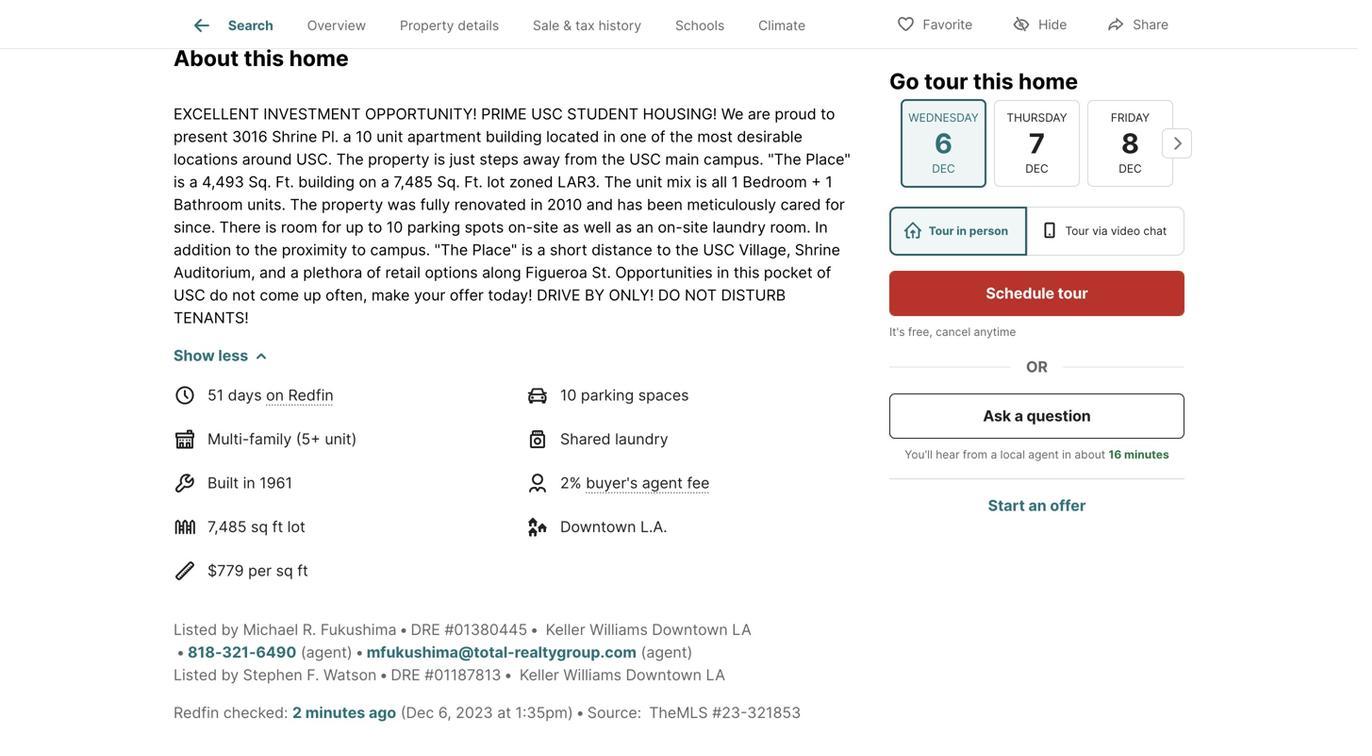 Task type: vqa. For each thing, say whether or not it's contained in the screenshot.
chat
yes



Task type: locate. For each thing, give the bounding box(es) containing it.
1 horizontal spatial sq.
[[437, 172, 460, 191]]

0 vertical spatial ft
[[272, 517, 283, 536]]

6490
[[256, 643, 297, 661]]

cared
[[781, 195, 821, 214]]

realtygroup.com
[[515, 643, 637, 661]]

1 vertical spatial unit
[[636, 172, 663, 191]]

0 horizontal spatial la
[[706, 666, 726, 684]]

unit up been
[[636, 172, 663, 191]]

question
[[1027, 407, 1091, 425]]

lot down steps
[[487, 172, 505, 191]]

as up distance
[[616, 218, 632, 236]]

downtown
[[561, 517, 636, 536], [652, 620, 728, 639], [626, 666, 702, 684]]

details
[[458, 17, 499, 33]]

of
[[651, 127, 666, 146], [367, 263, 381, 281], [817, 263, 832, 281]]

dre up the (dec
[[391, 666, 421, 684]]

watson
[[324, 666, 377, 684]]

0 vertical spatial offer
[[450, 286, 484, 304]]

0 vertical spatial parking
[[407, 218, 461, 236]]

0 horizontal spatial the
[[290, 195, 318, 214]]

campus. up retail
[[370, 240, 430, 259]]

search
[[228, 17, 274, 33]]

1 1 from the left
[[732, 172, 739, 191]]

building
[[486, 127, 542, 146], [298, 172, 355, 191]]

figueroa
[[526, 263, 588, 281]]

tour in person option
[[890, 207, 1027, 256]]

0 vertical spatial on
[[359, 172, 377, 191]]

tab list
[[174, 0, 838, 48]]

this inside excellent investment opportunity! prime usc student housing! we are proud to present 3016 shrine pl. a 10 unit apartment building located in one of the most desirable locations around usc. the property is just steps away from the usc main campus. "the place" is a 4,493 sq. ft. building on a 7,485 sq. ft. lot zoned lar3. the unit mix is all 1 bedroom + 1 bathroom units. the property was fully renovated in 2010 and has been meticulously cared for since. there is room for up to 10 parking spots on-site as well as an on-site laundry room. in addition to the proximity to campus. "the place" is a short distance to the usc village, shrine auditorium, and a plethora of retail options along figueroa st. opportunities in this pocket of usc do not come up often, make your offer today!    drive by only! do not disturb tenants!
[[734, 263, 760, 281]]

a up come
[[291, 263, 299, 281]]

2 tour from the left
[[1066, 224, 1090, 238]]

dec inside the friday 8 dec
[[1119, 162, 1143, 176]]

by down the 321- at the left bottom of the page
[[221, 666, 239, 684]]

0 horizontal spatial tour
[[929, 224, 955, 238]]

1 dec from the left
[[933, 162, 956, 176]]

2 dec from the left
[[1026, 162, 1049, 176]]

2 site from the left
[[683, 218, 709, 236]]

) up watson
[[347, 643, 353, 661]]

2 minutes ago link
[[292, 703, 397, 722], [292, 703, 397, 722]]

you'll hear from a local agent in about 16 minutes
[[905, 448, 1170, 461]]

by up the 321- at the left bottom of the page
[[221, 620, 239, 639]]

0 vertical spatial by
[[221, 620, 239, 639]]

a right ask
[[1015, 407, 1024, 425]]

tour via video chat option
[[1027, 207, 1185, 256]]

2 by from the top
[[221, 666, 239, 684]]

# right themls
[[713, 703, 722, 722]]

1 horizontal spatial lot
[[487, 172, 505, 191]]

0 vertical spatial la
[[733, 620, 752, 639]]

minutes right 16
[[1125, 448, 1170, 461]]

home up the thursday
[[1019, 68, 1079, 94]]

it's free, cancel anytime
[[890, 325, 1017, 339]]

1 site from the left
[[533, 218, 559, 236]]

multi-family (5+ unit)
[[208, 430, 357, 448]]

st.
[[592, 263, 611, 281]]

dre
[[411, 620, 441, 639], [391, 666, 421, 684]]

offer down about
[[1051, 496, 1087, 515]]

1 vertical spatial by
[[221, 666, 239, 684]]

• up mfukushima@total-
[[400, 620, 408, 639]]

0 horizontal spatial campus.
[[370, 240, 430, 259]]

( down r.
[[301, 643, 306, 661]]

10 down was
[[387, 218, 403, 236]]

from up lar3.
[[565, 150, 598, 168]]

of right one
[[651, 127, 666, 146]]

2 horizontal spatial #
[[713, 703, 722, 722]]

make
[[372, 286, 410, 304]]

1 horizontal spatial parking
[[581, 386, 634, 404]]

on- right spots
[[508, 218, 533, 236]]

0 vertical spatial from
[[565, 150, 598, 168]]

the up has
[[604, 172, 632, 191]]

ft down 1961
[[272, 517, 283, 536]]

1 on- from the left
[[508, 218, 533, 236]]

downtown l.a.
[[561, 517, 668, 536]]

dec inside wednesday 6 dec
[[933, 162, 956, 176]]

redfin up (5+
[[288, 386, 334, 404]]

tour in person
[[929, 224, 1009, 238]]

parking inside excellent investment opportunity! prime usc student housing! we are proud to present 3016 shrine pl. a 10 unit apartment building located in one of the most desirable locations around usc. the property is just steps away from the usc main campus. "the place" is a 4,493 sq. ft. building on a 7,485 sq. ft. lot zoned lar3. the unit mix is all 1 bedroom + 1 bathroom units. the property was fully renovated in 2010 and has been meticulously cared for since. there is room for up to 10 parking spots on-site as well as an on-site laundry room. in addition to the proximity to campus. "the place" is a short distance to the usc village, shrine auditorium, and a plethora of retail options along figueroa st. opportunities in this pocket of usc do not come up often, make your offer today!    drive by only! do not disturb tenants!
[[407, 218, 461, 236]]

2 ) from the left
[[688, 643, 693, 661]]

start an offer link
[[989, 496, 1087, 515]]

lot
[[487, 172, 505, 191], [288, 517, 306, 536]]

lot down 1961
[[288, 517, 306, 536]]

# up mfukushima@total-
[[445, 620, 454, 639]]

this up the thursday
[[974, 68, 1014, 94]]

ft. down just
[[464, 172, 483, 191]]

0 horizontal spatial and
[[260, 263, 286, 281]]

sq. up "units."
[[248, 172, 271, 191]]

tour via video chat
[[1066, 224, 1168, 238]]

not
[[232, 286, 256, 304]]

located
[[546, 127, 600, 146]]

and up the well
[[587, 195, 613, 214]]

0 horizontal spatial redfin
[[174, 703, 219, 722]]

2 on- from the left
[[658, 218, 683, 236]]

tour up wednesday on the right
[[925, 68, 969, 94]]

favorite
[[923, 17, 973, 33]]

tour for go
[[925, 68, 969, 94]]

campus.
[[704, 150, 764, 168], [370, 240, 430, 259]]

about this home
[[174, 45, 349, 71]]

most
[[698, 127, 733, 146]]

1 vertical spatial 10
[[387, 218, 403, 236]]

building down prime
[[486, 127, 542, 146]]

laundry up buyer's agent fee link
[[615, 430, 669, 448]]

a down locations
[[189, 172, 198, 191]]

2 horizontal spatial dec
[[1119, 162, 1143, 176]]

overview tab
[[290, 3, 383, 48]]

shrine down in
[[795, 240, 841, 259]]

(5+
[[296, 430, 321, 448]]

0 horizontal spatial 7,485
[[208, 517, 247, 536]]

0 horizontal spatial unit
[[377, 127, 403, 146]]

1 vertical spatial parking
[[581, 386, 634, 404]]

up up the proximity
[[346, 218, 364, 236]]

1 listed from the top
[[174, 620, 217, 639]]

in right built
[[243, 473, 256, 492]]

as up short at the left top of page
[[563, 218, 580, 236]]

1 horizontal spatial ft
[[297, 561, 308, 580]]

sq. up fully
[[437, 172, 460, 191]]

0 horizontal spatial on-
[[508, 218, 533, 236]]

1 sq. from the left
[[248, 172, 271, 191]]

by
[[221, 620, 239, 639], [221, 666, 239, 684]]

sq right per
[[276, 561, 293, 580]]

2 1 from the left
[[826, 172, 833, 191]]

7,485 up the $779
[[208, 517, 247, 536]]

0 vertical spatial unit
[[377, 127, 403, 146]]

0 vertical spatial minutes
[[1125, 448, 1170, 461]]

1 horizontal spatial site
[[683, 218, 709, 236]]

1 vertical spatial minutes
[[306, 703, 365, 722]]

tour
[[925, 68, 969, 94], [1058, 284, 1089, 302]]

dec down 6
[[933, 162, 956, 176]]

by
[[585, 286, 605, 304]]

dec down 8
[[1119, 162, 1143, 176]]

this
[[244, 45, 284, 71], [974, 68, 1014, 94], [734, 263, 760, 281]]

1 horizontal spatial place"
[[806, 150, 851, 168]]

property left was
[[322, 195, 383, 214]]

dre up mfukushima@total-
[[411, 620, 441, 639]]

lot inside excellent investment opportunity! prime usc student housing! we are proud to present 3016 shrine pl. a 10 unit apartment building located in one of the most desirable locations around usc. the property is just steps away from the usc main campus. "the place" is a 4,493 sq. ft. building on a 7,485 sq. ft. lot zoned lar3. the unit mix is all 1 bedroom + 1 bathroom units. the property was fully renovated in 2010 and has been meticulously cared for since. there is room for up to 10 parking spots on-site as well as an on-site laundry room. in addition to the proximity to campus. "the place" is a short distance to the usc village, shrine auditorium, and a plethora of retail options along figueroa st. opportunities in this pocket of usc do not come up often, make your offer today!    drive by only! do not disturb tenants!
[[487, 172, 505, 191]]

0 vertical spatial 7,485
[[394, 172, 433, 191]]

1 horizontal spatial redfin
[[288, 386, 334, 404]]

and
[[587, 195, 613, 214], [260, 263, 286, 281]]

0 horizontal spatial up
[[303, 286, 321, 304]]

1 ( from the left
[[301, 643, 306, 661]]

1 vertical spatial place"
[[472, 240, 517, 259]]

10 up shared
[[561, 386, 577, 404]]

1 horizontal spatial offer
[[1051, 496, 1087, 515]]

for up in
[[826, 195, 845, 214]]

3 dec from the left
[[1119, 162, 1143, 176]]

0 horizontal spatial from
[[565, 150, 598, 168]]

1 horizontal spatial sq
[[276, 561, 293, 580]]

sq up per
[[251, 517, 268, 536]]

1 vertical spatial tour
[[1058, 284, 1089, 302]]

fully
[[421, 195, 450, 214]]

1 horizontal spatial laundry
[[713, 218, 766, 236]]

agent up themls
[[647, 643, 688, 661]]

1 vertical spatial #
[[425, 666, 434, 684]]

0 horizontal spatial parking
[[407, 218, 461, 236]]

dec down 7
[[1026, 162, 1049, 176]]

for up the proximity
[[322, 218, 342, 236]]

redfin checked: 2 minutes ago (dec 6, 2023 at 1:35pm) • source: themls # 23-321853
[[174, 703, 801, 722]]

1 vertical spatial keller
[[520, 666, 559, 684]]

place"
[[806, 150, 851, 168], [472, 240, 517, 259]]

source:
[[588, 703, 642, 722]]

of right pocket
[[817, 263, 832, 281]]

listed up 818-
[[174, 620, 217, 639]]

friday 8 dec
[[1111, 111, 1150, 176]]

of up make
[[367, 263, 381, 281]]

listed down 818-
[[174, 666, 217, 684]]

None button
[[901, 99, 987, 188], [995, 100, 1080, 187], [1088, 100, 1174, 187], [901, 99, 987, 188], [995, 100, 1080, 187], [1088, 100, 1174, 187]]

1 vertical spatial dre
[[391, 666, 421, 684]]

10
[[356, 127, 372, 146], [387, 218, 403, 236], [561, 386, 577, 404]]

redfin left checked:
[[174, 703, 219, 722]]

ask
[[984, 407, 1012, 425]]

investment
[[264, 105, 361, 123]]

auditorium,
[[174, 263, 255, 281]]

1 horizontal spatial 1
[[826, 172, 833, 191]]

unit down opportunity!
[[377, 127, 403, 146]]

has
[[618, 195, 643, 214]]

0 vertical spatial redfin
[[288, 386, 334, 404]]

1 vertical spatial ft
[[297, 561, 308, 580]]

in up the disturb
[[717, 263, 730, 281]]

and up come
[[260, 263, 286, 281]]

show
[[174, 346, 215, 364]]

an right start
[[1029, 496, 1047, 515]]

favorite button
[[881, 4, 989, 43]]

1 horizontal spatial ft.
[[464, 172, 483, 191]]

2 ( from the left
[[641, 643, 647, 661]]

0 horizontal spatial "the
[[435, 240, 468, 259]]

) up themls
[[688, 643, 693, 661]]

agent up f.
[[306, 643, 347, 661]]

an down has
[[637, 218, 654, 236]]

f.
[[307, 666, 319, 684]]

7,485 inside excellent investment opportunity! prime usc student housing! we are proud to present 3016 shrine pl. a 10 unit apartment building located in one of the most desirable locations around usc. the property is just steps away from the usc main campus. "the place" is a 4,493 sq. ft. building on a 7,485 sq. ft. lot zoned lar3. the unit mix is all 1 bedroom + 1 bathroom units. the property was fully renovated in 2010 and has been meticulously cared for since. there is room for up to 10 parking spots on-site as well as an on-site laundry room. in addition to the proximity to campus. "the place" is a short distance to the usc village, shrine auditorium, and a plethora of retail options along figueroa st. opportunities in this pocket of usc do not come up often, make your offer today!    drive by only! do not disturb tenants!
[[394, 172, 433, 191]]

0 horizontal spatial an
[[637, 218, 654, 236]]

was
[[388, 195, 416, 214]]

in left person
[[957, 224, 967, 238]]

0 horizontal spatial ft
[[272, 517, 283, 536]]

7,485
[[394, 172, 433, 191], [208, 517, 247, 536]]

1 right "all"
[[732, 172, 739, 191]]

mfukushima@total-
[[367, 643, 515, 661]]

an inside excellent investment opportunity! prime usc student housing! we are proud to present 3016 shrine pl. a 10 unit apartment building located in one of the most desirable locations around usc. the property is just steps away from the usc main campus. "the place" is a 4,493 sq. ft. building on a 7,485 sq. ft. lot zoned lar3. the unit mix is all 1 bedroom + 1 bathroom units. the property was fully renovated in 2010 and has been meticulously cared for since. there is room for up to 10 parking spots on-site as well as an on-site laundry room. in addition to the proximity to campus. "the place" is a short distance to the usc village, shrine auditorium, and a plethora of retail options along figueroa st. opportunities in this pocket of usc do not come up often, make your offer today!    drive by only! do not disturb tenants!
[[637, 218, 654, 236]]

fukushima
[[321, 620, 397, 639]]

1 horizontal spatial 7,485
[[394, 172, 433, 191]]

williams up the realtygroup.com
[[590, 620, 648, 639]]

1 tour from the left
[[929, 224, 955, 238]]

tour inside button
[[1058, 284, 1089, 302]]

dec for 8
[[1119, 162, 1143, 176]]

keller up 1:35pm)
[[520, 666, 559, 684]]

climate
[[759, 17, 806, 33]]

on- down been
[[658, 218, 683, 236]]

williams down the realtygroup.com
[[564, 666, 622, 684]]

not
[[685, 286, 717, 304]]

parking down fully
[[407, 218, 461, 236]]

0 horizontal spatial dec
[[933, 162, 956, 176]]

site down been
[[683, 218, 709, 236]]

"the up the options
[[435, 240, 468, 259]]

0 vertical spatial campus.
[[704, 150, 764, 168]]

williams
[[590, 620, 648, 639], [564, 666, 622, 684]]

built in 1961
[[208, 473, 293, 492]]

2 ft. from the left
[[464, 172, 483, 191]]

1 horizontal spatial home
[[1019, 68, 1079, 94]]

2 sq. from the left
[[437, 172, 460, 191]]

a
[[343, 127, 352, 146], [189, 172, 198, 191], [381, 172, 390, 191], [537, 240, 546, 259], [291, 263, 299, 281], [1015, 407, 1024, 425], [991, 448, 998, 461]]

mfukushima@total-realtygroup.com link
[[367, 643, 637, 661]]

do
[[210, 286, 228, 304]]

list box containing tour in person
[[890, 207, 1185, 256]]

sq
[[251, 517, 268, 536], [276, 561, 293, 580]]

1 vertical spatial listed
[[174, 666, 217, 684]]

1 by from the top
[[221, 620, 239, 639]]

building down the usc.
[[298, 172, 355, 191]]

• up mfukushima@total-realtygroup.com link
[[530, 620, 539, 639]]

0 horizontal spatial laundry
[[615, 430, 669, 448]]

is
[[434, 150, 446, 168], [174, 172, 185, 191], [696, 172, 708, 191], [265, 218, 277, 236], [522, 240, 533, 259]]

1 horizontal spatial 10
[[387, 218, 403, 236]]

this up the disturb
[[734, 263, 760, 281]]

on redfin link
[[266, 386, 334, 404]]

7,485 sq ft lot
[[208, 517, 306, 536]]

01380445
[[454, 620, 528, 639]]

built
[[208, 473, 239, 492]]

la
[[733, 620, 752, 639], [706, 666, 726, 684]]

on
[[359, 172, 377, 191], [266, 386, 284, 404]]

1 horizontal spatial shrine
[[795, 240, 841, 259]]

1 vertical spatial shrine
[[795, 240, 841, 259]]

0 horizontal spatial (
[[301, 643, 306, 661]]

the
[[337, 150, 364, 168], [604, 172, 632, 191], [290, 195, 318, 214]]

is down "units."
[[265, 218, 277, 236]]

from
[[565, 150, 598, 168], [963, 448, 988, 461]]

ft right per
[[297, 561, 308, 580]]

room.
[[771, 218, 811, 236]]

offer inside excellent investment opportunity! prime usc student housing! we are proud to present 3016 shrine pl. a 10 unit apartment building located in one of the most desirable locations around usc. the property is just steps away from the usc main campus. "the place" is a 4,493 sq. ft. building on a 7,485 sq. ft. lot zoned lar3. the unit mix is all 1 bedroom + 1 bathroom units. the property was fully renovated in 2010 and has been meticulously cared for since. there is room for up to 10 parking spots on-site as well as an on-site laundry room. in addition to the proximity to campus. "the place" is a short distance to the usc village, shrine auditorium, and a plethora of retail options along figueroa st. opportunities in this pocket of usc do not come up often, make your offer today!    drive by only! do not disturb tenants!
[[450, 286, 484, 304]]

• down fukushima
[[355, 643, 364, 661]]

"the
[[768, 150, 802, 168], [435, 240, 468, 259]]

laundry down 'meticulously'
[[713, 218, 766, 236]]

campus. up "all"
[[704, 150, 764, 168]]

as
[[563, 218, 580, 236], [616, 218, 632, 236]]

1 horizontal spatial minutes
[[1125, 448, 1170, 461]]

tour
[[929, 224, 955, 238], [1066, 224, 1090, 238]]

property details tab
[[383, 3, 516, 48]]

in down student on the left of the page
[[604, 127, 616, 146]]

1 horizontal spatial from
[[963, 448, 988, 461]]

0 horizontal spatial ft.
[[276, 172, 294, 191]]

0 vertical spatial lot
[[487, 172, 505, 191]]

main
[[666, 150, 700, 168]]

dec inside thursday 7 dec
[[1026, 162, 1049, 176]]

multi-
[[208, 430, 249, 448]]

list box
[[890, 207, 1185, 256]]

1 horizontal spatial tour
[[1058, 284, 1089, 302]]

shrine down the investment
[[272, 127, 317, 146]]

agent left "fee"
[[642, 473, 683, 492]]

property up was
[[368, 150, 430, 168]]

usc down one
[[630, 150, 661, 168]]

this down the search
[[244, 45, 284, 71]]

1 horizontal spatial (
[[641, 643, 647, 661]]

2 horizontal spatial 10
[[561, 386, 577, 404]]

"the up bedroom
[[768, 150, 802, 168]]

unit
[[377, 127, 403, 146], [636, 172, 663, 191]]

1 vertical spatial the
[[604, 172, 632, 191]]

we
[[722, 105, 744, 123]]

place" up +
[[806, 150, 851, 168]]

often,
[[326, 286, 367, 304]]

dec
[[933, 162, 956, 176], [1026, 162, 1049, 176], [1119, 162, 1143, 176]]

2%
[[561, 473, 582, 492]]

1 horizontal spatial on
[[359, 172, 377, 191]]



Task type: describe. For each thing, give the bounding box(es) containing it.
student
[[567, 105, 639, 123]]

818-321-6490 link
[[188, 643, 297, 661]]

1 horizontal spatial la
[[733, 620, 752, 639]]

4,493
[[202, 172, 244, 191]]

0 vertical spatial #
[[445, 620, 454, 639]]

0 vertical spatial dre
[[411, 620, 441, 639]]

the down there in the left of the page
[[254, 240, 278, 259]]

1 vertical spatial lot
[[288, 517, 306, 536]]

0 horizontal spatial minutes
[[306, 703, 365, 722]]

history
[[599, 17, 642, 33]]

tour for tour in person
[[929, 224, 955, 238]]

is left "all"
[[696, 172, 708, 191]]

share
[[1134, 17, 1169, 33]]

321-
[[222, 643, 256, 661]]

• left 818-
[[176, 643, 185, 661]]

on inside excellent investment opportunity! prime usc student housing! we are proud to present 3016 shrine pl. a 10 unit apartment building located in one of the most desirable locations around usc. the property is just steps away from the usc main campus. "the place" is a 4,493 sq. ft. building on a 7,485 sq. ft. lot zoned lar3. the unit mix is all 1 bedroom + 1 bathroom units. the property was fully renovated in 2010 and has been meticulously cared for since. there is room for up to 10 parking spots on-site as well as an on-site laundry room. in addition to the proximity to campus. "the place" is a short distance to the usc village, shrine auditorium, and a plethora of retail options along figueroa st. opportunities in this pocket of usc do not come up often, make your offer today!    drive by only! do not disturb tenants!
[[359, 172, 377, 191]]

0 horizontal spatial building
[[298, 172, 355, 191]]

usc.
[[296, 150, 332, 168]]

usc left do
[[174, 286, 205, 304]]

your
[[414, 286, 446, 304]]

0 vertical spatial property
[[368, 150, 430, 168]]

prime
[[481, 105, 527, 123]]

about
[[174, 45, 239, 71]]

only!
[[609, 286, 654, 304]]

0 vertical spatial building
[[486, 127, 542, 146]]

hide button
[[997, 4, 1084, 43]]

1 horizontal spatial the
[[337, 150, 364, 168]]

sale
[[533, 17, 560, 33]]

village,
[[739, 240, 791, 259]]

present
[[174, 127, 228, 146]]

thursday
[[1007, 111, 1068, 124]]

r.
[[303, 620, 316, 639]]

0 horizontal spatial home
[[289, 45, 349, 71]]

sale & tax history
[[533, 17, 642, 33]]

0 vertical spatial place"
[[806, 150, 851, 168]]

the down one
[[602, 150, 625, 168]]

1 as from the left
[[563, 218, 580, 236]]

is down locations
[[174, 172, 185, 191]]

l.a.
[[641, 517, 668, 536]]

is left just
[[434, 150, 446, 168]]

show less button
[[174, 344, 267, 367]]

at
[[497, 703, 512, 722]]

bedroom
[[743, 172, 808, 191]]

0 horizontal spatial of
[[367, 263, 381, 281]]

dec for 6
[[933, 162, 956, 176]]

1 vertical spatial offer
[[1051, 496, 1087, 515]]

1 vertical spatial up
[[303, 286, 321, 304]]

+
[[812, 172, 822, 191]]

1 vertical spatial la
[[706, 666, 726, 684]]

family
[[249, 430, 292, 448]]

8
[[1122, 127, 1140, 160]]

1 vertical spatial 7,485
[[208, 517, 247, 536]]

pl.
[[322, 127, 339, 146]]

a left the local at the bottom
[[991, 448, 998, 461]]

2% buyer's agent fee
[[561, 473, 710, 492]]

tour for schedule
[[1058, 284, 1089, 302]]

pocket
[[764, 263, 813, 281]]

2 horizontal spatial this
[[974, 68, 1014, 94]]

a up figueroa
[[537, 240, 546, 259]]

0 vertical spatial "the
[[768, 150, 802, 168]]

0 horizontal spatial on
[[266, 386, 284, 404]]

opportunities
[[616, 263, 713, 281]]

the up opportunities
[[676, 240, 699, 259]]

distance
[[592, 240, 653, 259]]

a up was
[[381, 172, 390, 191]]

climate tab
[[742, 3, 823, 48]]

2 vertical spatial downtown
[[626, 666, 702, 684]]

in left about
[[1063, 448, 1072, 461]]

in
[[815, 218, 828, 236]]

share button
[[1091, 4, 1185, 43]]

hide
[[1039, 17, 1068, 33]]

anytime
[[974, 325, 1017, 339]]

2 vertical spatial 10
[[561, 386, 577, 404]]

wednesday
[[909, 111, 979, 124]]

cancel
[[936, 325, 971, 339]]

local
[[1001, 448, 1026, 461]]

chat
[[1144, 224, 1168, 238]]

locations
[[174, 150, 238, 168]]

meticulously
[[687, 195, 777, 214]]

is up figueroa
[[522, 240, 533, 259]]

spots
[[465, 218, 504, 236]]

2 horizontal spatial the
[[604, 172, 632, 191]]

• left source:
[[576, 703, 585, 722]]

1 horizontal spatial campus.
[[704, 150, 764, 168]]

$779 per sq ft
[[208, 561, 308, 580]]

1 horizontal spatial up
[[346, 218, 364, 236]]

1 horizontal spatial of
[[651, 127, 666, 146]]

0 horizontal spatial this
[[244, 45, 284, 71]]

ask a question button
[[890, 394, 1185, 439]]

you'll
[[905, 448, 933, 461]]

1 vertical spatial and
[[260, 263, 286, 281]]

tab list containing search
[[174, 0, 838, 48]]

• down mfukushima@total-realtygroup.com link
[[504, 666, 513, 684]]

today!
[[488, 286, 533, 304]]

fee
[[687, 473, 710, 492]]

friday
[[1111, 111, 1150, 124]]

start
[[989, 496, 1026, 515]]

0 horizontal spatial shrine
[[272, 127, 317, 146]]

2 vertical spatial the
[[290, 195, 318, 214]]

video
[[1111, 224, 1141, 238]]

1 ft. from the left
[[276, 172, 294, 191]]

1 horizontal spatial and
[[587, 195, 613, 214]]

the up the main
[[670, 127, 693, 146]]

1 horizontal spatial unit
[[636, 172, 663, 191]]

since.
[[174, 218, 215, 236]]

next image
[[1163, 128, 1193, 158]]

1 vertical spatial campus.
[[370, 240, 430, 259]]

been
[[647, 195, 683, 214]]

zoned
[[510, 172, 554, 191]]

shared
[[561, 430, 611, 448]]

1:35pm)
[[516, 703, 574, 722]]

6,
[[439, 703, 452, 722]]

units.
[[247, 195, 286, 214]]

2
[[292, 703, 302, 722]]

0 vertical spatial 10
[[356, 127, 372, 146]]

a right 'pl.'
[[343, 127, 352, 146]]

agent right the local at the bottom
[[1029, 448, 1059, 461]]

wednesday 6 dec
[[909, 111, 979, 176]]

mix
[[667, 172, 692, 191]]

2 horizontal spatial of
[[817, 263, 832, 281]]

1 horizontal spatial an
[[1029, 496, 1047, 515]]

stephen
[[243, 666, 303, 684]]

in inside option
[[957, 224, 967, 238]]

shared laundry
[[561, 430, 669, 448]]

go tour this home
[[890, 68, 1079, 94]]

0 vertical spatial keller
[[546, 620, 586, 639]]

1 vertical spatial property
[[322, 195, 383, 214]]

2 as from the left
[[616, 218, 632, 236]]

from inside excellent investment opportunity! prime usc student housing! we are proud to present 3016 shrine pl. a 10 unit apartment building located in one of the most desirable locations around usc. the property is just steps away from the usc main campus. "the place" is a 4,493 sq. ft. building on a 7,485 sq. ft. lot zoned lar3. the unit mix is all 1 bedroom + 1 bathroom units. the property was fully renovated in 2010 and has been meticulously cared for since. there is room for up to 10 parking spots on-site as well as an on-site laundry room. in addition to the proximity to campus. "the place" is a short distance to the usc village, shrine auditorium, and a plethora of retail options along figueroa st. opportunities in this pocket of usc do not come up often, make your offer today!    drive by only! do not disturb tenants!
[[565, 150, 598, 168]]

0 horizontal spatial sq
[[251, 517, 268, 536]]

per
[[248, 561, 272, 580]]

1 vertical spatial for
[[322, 218, 342, 236]]

themls
[[649, 703, 708, 722]]

&
[[564, 17, 572, 33]]

dec for 7
[[1026, 162, 1049, 176]]

16
[[1109, 448, 1122, 461]]

schools tab
[[659, 3, 742, 48]]

tour for tour via video chat
[[1066, 224, 1090, 238]]

1 vertical spatial redfin
[[174, 703, 219, 722]]

room
[[281, 218, 318, 236]]

via
[[1093, 224, 1108, 238]]

desirable
[[737, 127, 803, 146]]

0 vertical spatial williams
[[590, 620, 648, 639]]

in down "zoned"
[[531, 195, 543, 214]]

1 vertical spatial sq
[[276, 561, 293, 580]]

2010
[[547, 195, 582, 214]]

disturb
[[721, 286, 786, 304]]

renovated
[[455, 195, 527, 214]]

1 vertical spatial downtown
[[652, 620, 728, 639]]

• right watson
[[380, 666, 388, 684]]

1 vertical spatial laundry
[[615, 430, 669, 448]]

818-
[[188, 643, 222, 661]]

1 vertical spatial "the
[[435, 240, 468, 259]]

2023
[[456, 703, 493, 722]]

2 listed from the top
[[174, 666, 217, 684]]

1 vertical spatial williams
[[564, 666, 622, 684]]

usc up located
[[531, 105, 563, 123]]

sale & tax history tab
[[516, 3, 659, 48]]

drive
[[537, 286, 581, 304]]

0 vertical spatial for
[[826, 195, 845, 214]]

proud
[[775, 105, 817, 123]]

a inside button
[[1015, 407, 1024, 425]]

laundry inside excellent investment opportunity! prime usc student housing! we are proud to present 3016 shrine pl. a 10 unit apartment building located in one of the most desirable locations around usc. the property is just steps away from the usc main campus. "the place" is a 4,493 sq. ft. building on a 7,485 sq. ft. lot zoned lar3. the unit mix is all 1 bedroom + 1 bathroom units. the property was fully renovated in 2010 and has been meticulously cared for since. there is room for up to 10 parking spots on-site as well as an on-site laundry room. in addition to the proximity to campus. "the place" is a short distance to the usc village, shrine auditorium, and a plethora of retail options along figueroa st. opportunities in this pocket of usc do not come up often, make your offer today!    drive by only! do not disturb tenants!
[[713, 218, 766, 236]]

lar3.
[[558, 172, 600, 191]]

1961
[[260, 473, 293, 492]]

property details
[[400, 17, 499, 33]]

or
[[1027, 358, 1048, 376]]

usc left village,
[[703, 240, 735, 259]]

are
[[748, 105, 771, 123]]

start an offer
[[989, 496, 1087, 515]]

0 vertical spatial downtown
[[561, 517, 636, 536]]

1 ) from the left
[[347, 643, 353, 661]]

1 vertical spatial from
[[963, 448, 988, 461]]

steps
[[480, 150, 519, 168]]



